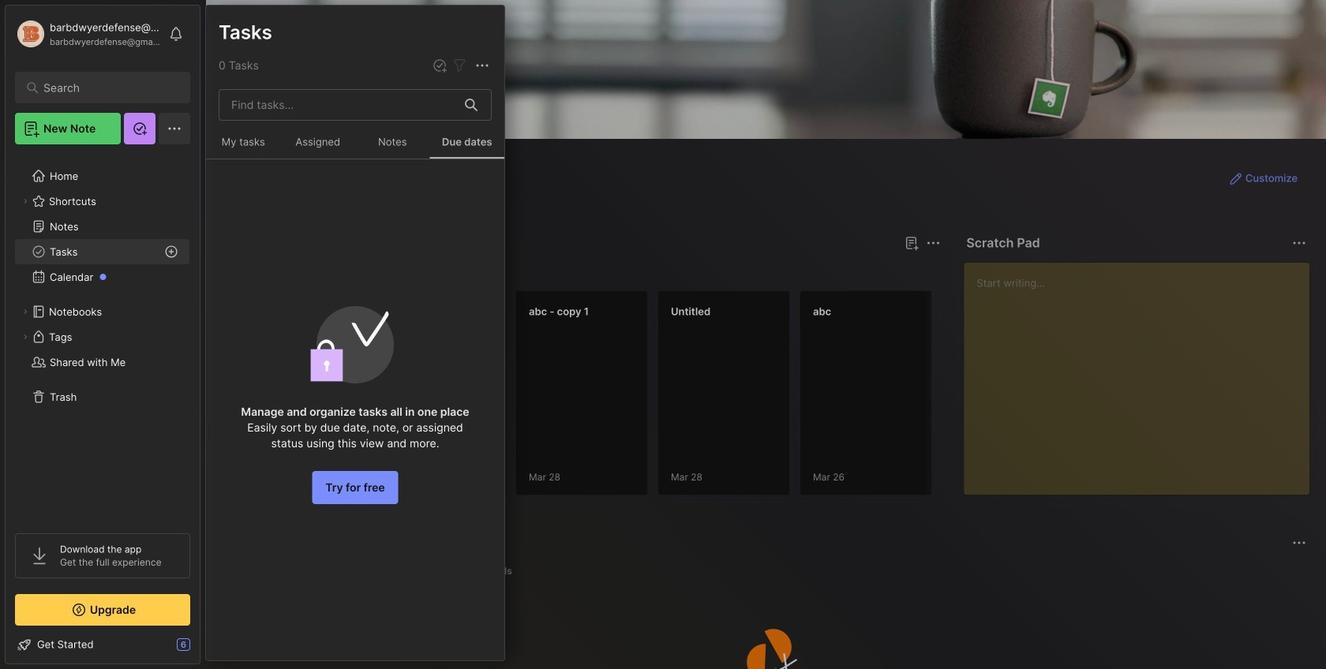 Task type: describe. For each thing, give the bounding box(es) containing it.
Find tasks… text field
[[222, 92, 456, 118]]

Account field
[[15, 18, 161, 50]]

Start writing… text field
[[977, 263, 1309, 482]]

new task image
[[432, 58, 448, 73]]

main element
[[0, 0, 205, 670]]

tree inside main element
[[6, 154, 200, 520]]

expand tags image
[[21, 332, 30, 342]]

expand notebooks image
[[21, 307, 30, 317]]

none search field inside main element
[[43, 78, 169, 97]]

More actions and view options field
[[469, 56, 492, 75]]

Search text field
[[43, 81, 169, 96]]



Task type: locate. For each thing, give the bounding box(es) containing it.
None search field
[[43, 78, 169, 97]]

filter tasks image
[[450, 56, 469, 75]]

tab
[[235, 262, 281, 281], [235, 562, 295, 581], [475, 562, 519, 581]]

more actions and view options image
[[473, 56, 492, 75]]

Filter tasks field
[[450, 56, 469, 75]]

row group
[[231, 291, 1327, 505]]

tree
[[6, 154, 200, 520]]

tab list
[[235, 562, 1304, 581]]

click to collapse image
[[199, 640, 211, 659]]

Help and Learning task checklist field
[[6, 633, 200, 658]]



Task type: vqa. For each thing, say whether or not it's contained in the screenshot.
find tasks… text field
yes



